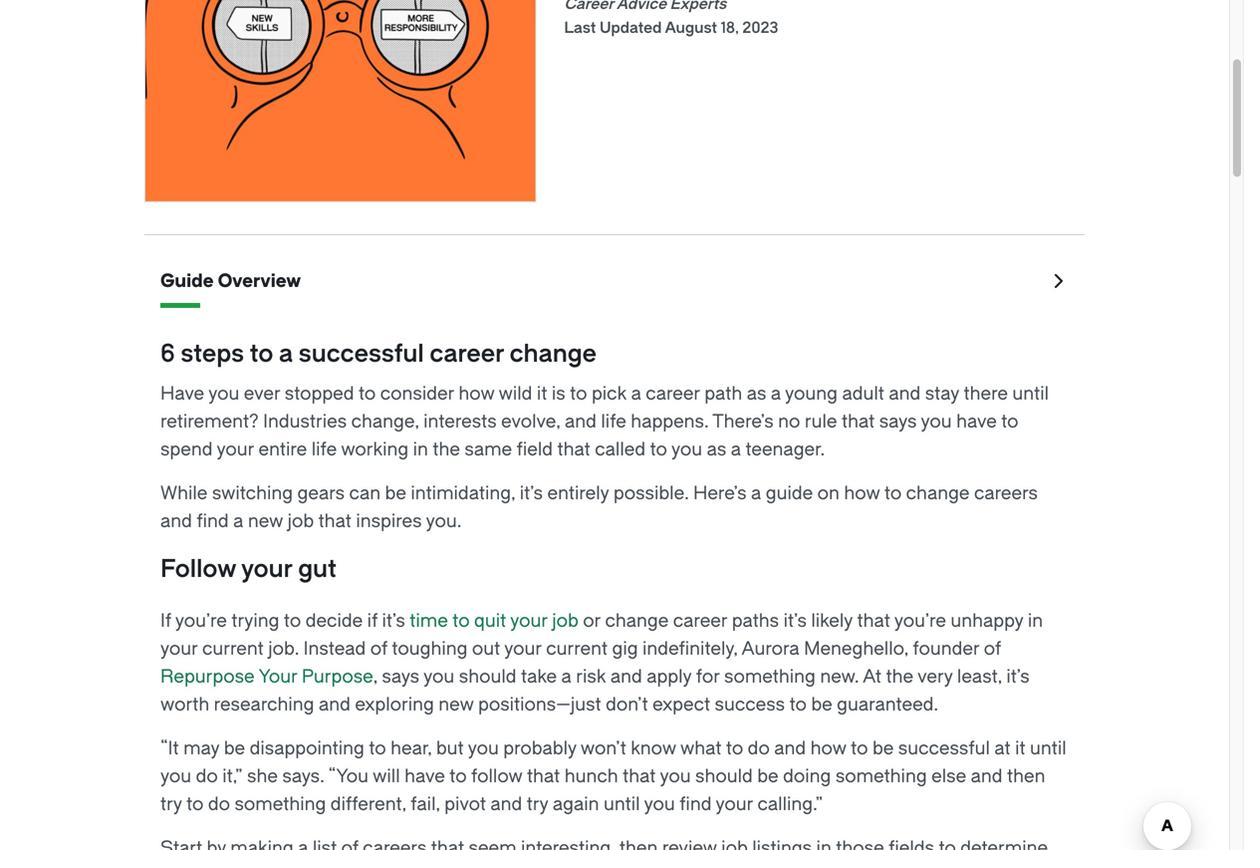 Task type: locate. For each thing, give the bounding box(es) containing it.
change up the gig
[[605, 610, 669, 631]]

your down retirement?
[[217, 439, 254, 460]]

job.
[[268, 638, 299, 659]]

says
[[880, 411, 917, 432], [382, 666, 420, 687]]

change
[[510, 340, 597, 368], [907, 483, 970, 504], [605, 610, 669, 631]]

1 vertical spatial it
[[1016, 738, 1026, 759]]

have inside "it may be disappointing to hear, but you probably won't know what to do and how to be successful at it until you do it," she says. "you will have to follow that hunch that you should be doing something else and then try to do something different, fail, pivot and try again until you find your calling."
[[405, 766, 445, 787]]

but
[[436, 738, 464, 759]]

try
[[160, 794, 182, 815], [527, 794, 549, 815]]

while switching gears can be intimidating, it's entirely possible. here's a guide on how to change careers and find a new job that inspires you.
[[160, 483, 1038, 532]]

0 horizontal spatial says
[[382, 666, 420, 687]]

have up fail,
[[405, 766, 445, 787]]

your down if
[[160, 638, 198, 659]]

something
[[725, 666, 816, 687], [836, 766, 927, 787], [235, 794, 326, 815]]

1 horizontal spatial change
[[605, 610, 669, 631]]

path
[[705, 383, 743, 404]]

gears
[[298, 483, 345, 504]]

same
[[465, 439, 512, 460]]

teenager.
[[746, 439, 825, 460]]

should
[[459, 666, 517, 687], [696, 766, 753, 787]]

and up the don't
[[611, 666, 643, 687]]

successful inside "it may be disappointing to hear, but you probably won't know what to do and how to be successful at it until you do it," she says. "you will have to follow that hunch that you should be doing something else and then try to do something different, fail, pivot and try again until you find your calling."
[[899, 738, 990, 759]]

your
[[217, 439, 254, 460], [241, 555, 293, 583], [511, 610, 548, 631], [160, 638, 198, 659], [505, 638, 542, 659], [716, 794, 753, 815]]

1 vertical spatial successful
[[899, 738, 990, 759]]

your up take
[[505, 638, 542, 659]]

have down there
[[957, 411, 997, 432]]

6
[[160, 340, 175, 368]]

worth
[[160, 694, 209, 715]]

life down industries
[[312, 439, 337, 460]]

1 vertical spatial life
[[312, 439, 337, 460]]

1 vertical spatial should
[[696, 766, 753, 787]]

1 you're from the left
[[175, 610, 227, 631]]

be
[[385, 483, 407, 504], [812, 694, 833, 715], [224, 738, 245, 759], [873, 738, 894, 759], [758, 766, 779, 787]]

risk
[[576, 666, 606, 687]]

0 vertical spatial should
[[459, 666, 517, 687]]

a up the "no"
[[771, 383, 781, 404]]

positions—just
[[478, 694, 602, 715]]

it's left likely
[[784, 610, 807, 631]]

do left it,"
[[196, 766, 218, 787]]

to down there
[[1002, 411, 1019, 432]]

how up "doing"
[[811, 738, 847, 759]]

and down at
[[971, 766, 1003, 787]]

industries
[[263, 411, 347, 432]]

1 vertical spatial career
[[646, 383, 700, 404]]

and left the stay
[[889, 383, 921, 404]]

1 vertical spatial new
[[439, 694, 474, 715]]

rule
[[805, 411, 838, 432]]

try left again
[[527, 794, 549, 815]]

have
[[957, 411, 997, 432], [405, 766, 445, 787]]

in
[[413, 439, 428, 460], [1028, 610, 1044, 631]]

0 horizontal spatial as
[[707, 439, 727, 460]]

how up interests
[[459, 383, 495, 404]]

switching
[[212, 483, 293, 504]]

0 vertical spatial change
[[510, 340, 597, 368]]

it inside have you ever stopped to consider how wild it is to pick a career path as a young adult and stay there until retirement? industries change, interests evolve, and life happens. there's no rule that says you have to spend your entire life working in the same field that called to you as a teenager.
[[537, 383, 548, 404]]

probably
[[504, 738, 577, 759]]

1 horizontal spatial you're
[[895, 610, 947, 631]]

that down adult
[[842, 411, 875, 432]]

to left the quit at the left of page
[[453, 610, 470, 631]]

new.
[[821, 666, 859, 687]]

says inside have you ever stopped to consider how wild it is to pick a career path as a young adult and stay there until retirement? industries change, interests evolve, and life happens. there's no rule that says you have to spend your entire life working in the same field that called to you as a teenager.
[[880, 411, 917, 432]]

0 horizontal spatial in
[[413, 439, 428, 460]]

stay
[[926, 383, 960, 404]]

then
[[1008, 766, 1046, 787]]

it's inside , says you should take a risk and apply for something new. at the very least, it's worth researching and exploring new positions—just don't expect success to be guaranteed.
[[1007, 666, 1030, 687]]

1 horizontal spatial job
[[552, 610, 579, 631]]

success
[[715, 694, 785, 715]]

current up risk on the left of the page
[[546, 638, 608, 659]]

0 horizontal spatial should
[[459, 666, 517, 687]]

that down probably
[[527, 766, 560, 787]]

there's
[[713, 411, 774, 432]]

1 vertical spatial have
[[405, 766, 445, 787]]

2 vertical spatial until
[[604, 794, 640, 815]]

do down it,"
[[208, 794, 230, 815]]

1 horizontal spatial life
[[601, 411, 627, 432]]

unhappy
[[951, 610, 1024, 631]]

0 horizontal spatial change
[[510, 340, 597, 368]]

a
[[279, 340, 293, 368], [631, 383, 642, 404], [771, 383, 781, 404], [731, 439, 741, 460], [751, 483, 762, 504], [233, 511, 244, 532], [562, 666, 572, 687]]

1 vertical spatial how
[[844, 483, 880, 504]]

career up happens.
[[646, 383, 700, 404]]

should down out
[[459, 666, 517, 687]]

1 of from the left
[[370, 638, 388, 659]]

and down is on the top of page
[[565, 411, 597, 432]]

of up ,
[[370, 638, 388, 659]]

2 you're from the left
[[895, 610, 947, 631]]

it's inside while switching gears can be intimidating, it's entirely possible. here's a guide on how to change careers and find a new job that inspires you.
[[520, 483, 543, 504]]

in right the unhappy
[[1028, 610, 1044, 631]]

the down interests
[[433, 439, 460, 460]]

it's right least,
[[1007, 666, 1030, 687]]

find down what
[[680, 794, 712, 815]]

1 horizontal spatial as
[[747, 383, 767, 404]]

until right there
[[1013, 383, 1049, 404]]

find down while at the left
[[197, 511, 229, 532]]

job inside while switching gears can be intimidating, it's entirely possible. here's a guide on how to change careers and find a new job that inspires you.
[[288, 511, 314, 532]]

0 horizontal spatial the
[[433, 439, 460, 460]]

a down there's
[[731, 439, 741, 460]]

0 horizontal spatial job
[[288, 511, 314, 532]]

try down "it
[[160, 794, 182, 815]]

that inside or change career paths it's likely that you're unhappy in your current job. instead of toughing out your current gig indefinitely, aurora meneghello, founder of repurpose your purpose
[[858, 610, 891, 631]]

as down there's
[[707, 439, 727, 460]]

find inside "it may be disappointing to hear, but you probably won't know what to do and how to be successful at it until you do it," she says. "you will have to follow that hunch that you should be doing something else and then try to do something different, fail, pivot and try again until you find your calling."
[[680, 794, 712, 815]]

should down what
[[696, 766, 753, 787]]

0 vertical spatial job
[[288, 511, 314, 532]]

and
[[889, 383, 921, 404], [565, 411, 597, 432], [160, 511, 192, 532], [611, 666, 643, 687], [319, 694, 351, 715], [775, 738, 806, 759], [971, 766, 1003, 787], [491, 794, 523, 815]]

to down happens.
[[650, 439, 668, 460]]

1 vertical spatial says
[[382, 666, 420, 687]]

that inside while switching gears can be intimidating, it's entirely possible. here's a guide on how to change careers and find a new job that inspires you.
[[318, 511, 352, 532]]

0 horizontal spatial try
[[160, 794, 182, 815]]

to down guaranteed.
[[851, 738, 868, 759]]

1 vertical spatial the
[[886, 666, 914, 687]]

to right the success
[[790, 694, 807, 715]]

1 horizontal spatial says
[[880, 411, 917, 432]]

successful up else at bottom right
[[899, 738, 990, 759]]

you
[[208, 383, 240, 404], [921, 411, 952, 432], [672, 439, 703, 460], [424, 666, 455, 687], [468, 738, 499, 759], [160, 766, 191, 787], [660, 766, 691, 787], [644, 794, 675, 815]]

0 horizontal spatial new
[[248, 511, 283, 532]]

"you
[[329, 766, 369, 787]]

0 horizontal spatial current
[[202, 638, 264, 659]]

be up the calling."
[[758, 766, 779, 787]]

change left careers
[[907, 483, 970, 504]]

1 vertical spatial find
[[680, 794, 712, 815]]

0 vertical spatial have
[[957, 411, 997, 432]]

0 vertical spatial says
[[880, 411, 917, 432]]

0 vertical spatial new
[[248, 511, 283, 532]]

as up there's
[[747, 383, 767, 404]]

how
[[459, 383, 495, 404], [844, 483, 880, 504], [811, 738, 847, 759]]

it right at
[[1016, 738, 1026, 759]]

0 horizontal spatial you're
[[175, 610, 227, 631]]

follow
[[471, 766, 523, 787]]

career up the wild at left
[[430, 340, 504, 368]]

1 vertical spatial something
[[836, 766, 927, 787]]

1 horizontal spatial it
[[1016, 738, 1026, 759]]

overview
[[218, 271, 301, 291]]

0 horizontal spatial find
[[197, 511, 229, 532]]

current down trying
[[202, 638, 264, 659]]

a inside , says you should take a risk and apply for something new. at the very least, it's worth researching and exploring new positions—just don't expect success to be guaranteed.
[[562, 666, 572, 687]]

likely
[[812, 610, 853, 631]]

0 horizontal spatial have
[[405, 766, 445, 787]]

change inside or change career paths it's likely that you're unhappy in your current job. instead of toughing out your current gig indefinitely, aurora meneghello, founder of repurpose your purpose
[[605, 610, 669, 631]]

hunch
[[565, 766, 619, 787]]

to up will
[[369, 738, 386, 759]]

do down the success
[[748, 738, 770, 759]]

change up is on the top of page
[[510, 340, 597, 368]]

at
[[995, 738, 1011, 759]]

intimidating,
[[411, 483, 516, 504]]

be inside , says you should take a risk and apply for something new. at the very least, it's worth researching and exploring new positions—just don't expect success to be guaranteed.
[[812, 694, 833, 715]]

meneghello,
[[804, 638, 909, 659]]

says down adult
[[880, 411, 917, 432]]

indefinitely,
[[643, 638, 738, 659]]

spend
[[160, 439, 213, 460]]

1 horizontal spatial of
[[984, 638, 1001, 659]]

1 horizontal spatial the
[[886, 666, 914, 687]]

2 vertical spatial do
[[208, 794, 230, 815]]

until
[[1013, 383, 1049, 404], [1031, 738, 1067, 759], [604, 794, 640, 815]]

1 horizontal spatial current
[[546, 638, 608, 659]]

to right what
[[726, 738, 744, 759]]

0 vertical spatial life
[[601, 411, 627, 432]]

something down she
[[235, 794, 326, 815]]

it's
[[520, 483, 543, 504], [382, 610, 405, 631], [784, 610, 807, 631], [1007, 666, 1030, 687]]

0 vertical spatial in
[[413, 439, 428, 460]]

you're right if
[[175, 610, 227, 631]]

1 vertical spatial as
[[707, 439, 727, 460]]

2 vertical spatial change
[[605, 610, 669, 631]]

0 horizontal spatial of
[[370, 638, 388, 659]]

that down gears
[[318, 511, 352, 532]]

can
[[349, 483, 381, 504]]

2 horizontal spatial change
[[907, 483, 970, 504]]

while
[[160, 483, 208, 504]]

in down change,
[[413, 439, 428, 460]]

career up indefinitely,
[[673, 610, 728, 631]]

current
[[202, 638, 264, 659], [546, 638, 608, 659]]

0 vertical spatial find
[[197, 511, 229, 532]]

1 horizontal spatial should
[[696, 766, 753, 787]]

until down hunch
[[604, 794, 640, 815]]

0 horizontal spatial successful
[[299, 340, 424, 368]]

it's down the field
[[520, 483, 543, 504]]

successful up stopped
[[299, 340, 424, 368]]

be up inspires
[[385, 483, 407, 504]]

that down know
[[623, 766, 656, 787]]

1 horizontal spatial new
[[439, 694, 474, 715]]

if
[[160, 610, 171, 631]]

or change career paths it's likely that you're unhappy in your current job. instead of toughing out your current gig indefinitely, aurora meneghello, founder of repurpose your purpose
[[160, 610, 1044, 687]]

disappointing
[[250, 738, 365, 759]]

inspires
[[356, 511, 422, 532]]

until up then
[[1031, 738, 1067, 759]]

new up but
[[439, 694, 474, 715]]

and inside while switching gears can be intimidating, it's entirely possible. here's a guide on how to change careers and find a new job that inspires you.
[[160, 511, 192, 532]]

take
[[521, 666, 557, 687]]

new down switching at the left bottom
[[248, 511, 283, 532]]

1 horizontal spatial successful
[[899, 738, 990, 759]]

0 vertical spatial it
[[537, 383, 548, 404]]

the inside , says you should take a risk and apply for something new. at the very least, it's worth researching and exploring new positions—just don't expect success to be guaranteed.
[[886, 666, 914, 687]]

find inside while switching gears can be intimidating, it's entirely possible. here's a guide on how to change careers and find a new job that inspires you.
[[197, 511, 229, 532]]

says right ,
[[382, 666, 420, 687]]

be down new. on the bottom of the page
[[812, 694, 833, 715]]

successful
[[299, 340, 424, 368], [899, 738, 990, 759]]

2 horizontal spatial something
[[836, 766, 927, 787]]

the inside have you ever stopped to consider how wild it is to pick a career path as a young adult and stay there until retirement? industries change, interests evolve, and life happens. there's no rule that says you have to spend your entire life working in the same field that called to you as a teenager.
[[433, 439, 460, 460]]

new
[[248, 511, 283, 532], [439, 694, 474, 715]]

life down pick
[[601, 411, 627, 432]]

to
[[250, 340, 273, 368], [359, 383, 376, 404], [570, 383, 587, 404], [1002, 411, 1019, 432], [650, 439, 668, 460], [885, 483, 902, 504], [284, 610, 301, 631], [453, 610, 470, 631], [790, 694, 807, 715], [369, 738, 386, 759], [726, 738, 744, 759], [851, 738, 868, 759], [450, 766, 467, 787], [186, 794, 204, 815]]

job left or
[[552, 610, 579, 631]]

no
[[778, 411, 801, 432]]

0 vertical spatial how
[[459, 383, 495, 404]]

of down the unhappy
[[984, 638, 1001, 659]]

of
[[370, 638, 388, 659], [984, 638, 1001, 659]]

interests
[[424, 411, 497, 432]]

have inside have you ever stopped to consider how wild it is to pick a career path as a young adult and stay there until retirement? industries change, interests evolve, and life happens. there's no rule that says you have to spend your entire life working in the same field that called to you as a teenager.
[[957, 411, 997, 432]]

you're
[[175, 610, 227, 631], [895, 610, 947, 631]]

1 horizontal spatial in
[[1028, 610, 1044, 631]]

your left the calling."
[[716, 794, 753, 815]]

how right on
[[844, 483, 880, 504]]

how inside have you ever stopped to consider how wild it is to pick a career path as a young adult and stay there until retirement? industries change, interests evolve, and life happens. there's no rule that says you have to spend your entire life working in the same field that called to you as a teenager.
[[459, 383, 495, 404]]

0 vertical spatial until
[[1013, 383, 1049, 404]]

0 horizontal spatial something
[[235, 794, 326, 815]]

0 vertical spatial do
[[748, 738, 770, 759]]

a left risk on the left of the page
[[562, 666, 572, 687]]

0 vertical spatial the
[[433, 439, 460, 460]]

and down purpose
[[319, 694, 351, 715]]

1 horizontal spatial something
[[725, 666, 816, 687]]

to right on
[[885, 483, 902, 504]]

1 horizontal spatial try
[[527, 794, 549, 815]]

0 vertical spatial something
[[725, 666, 816, 687]]

career inside or change career paths it's likely that you're unhappy in your current job. instead of toughing out your current gig indefinitely, aurora meneghello, founder of repurpose your purpose
[[673, 610, 728, 631]]

1 horizontal spatial find
[[680, 794, 712, 815]]

1 horizontal spatial have
[[957, 411, 997, 432]]

you're up 'founder'
[[895, 610, 947, 631]]

guaranteed.
[[837, 694, 939, 715]]

it
[[537, 383, 548, 404], [1016, 738, 1026, 759]]

to down may on the bottom left of page
[[186, 794, 204, 815]]

in inside have you ever stopped to consider how wild it is to pick a career path as a young adult and stay there until retirement? industries change, interests evolve, and life happens. there's no rule that says you have to spend your entire life working in the same field that called to you as a teenager.
[[413, 439, 428, 460]]

career
[[430, 340, 504, 368], [646, 383, 700, 404], [673, 610, 728, 631]]

0 vertical spatial successful
[[299, 340, 424, 368]]

0 horizontal spatial life
[[312, 439, 337, 460]]

something down aurora
[[725, 666, 816, 687]]

that up meneghello,
[[858, 610, 891, 631]]

it left is on the top of page
[[537, 383, 548, 404]]

1 vertical spatial change
[[907, 483, 970, 504]]

stopped
[[285, 383, 354, 404]]

don't
[[606, 694, 648, 715]]

1 vertical spatial in
[[1028, 610, 1044, 631]]

your
[[259, 666, 297, 687]]

your inside "it may be disappointing to hear, but you probably won't know what to do and how to be successful at it until you do it," she says. "you will have to follow that hunch that you should be doing something else and then try to do something different, fail, pivot and try again until you find your calling."
[[716, 794, 753, 815]]

your right the quit at the left of page
[[511, 610, 548, 631]]

2 vertical spatial career
[[673, 610, 728, 631]]

0 horizontal spatial it
[[537, 383, 548, 404]]

new inside , says you should take a risk and apply for something new. at the very least, it's worth researching and exploring new positions—just don't expect success to be guaranteed.
[[439, 694, 474, 715]]

follow
[[160, 555, 236, 583]]

1 try from the left
[[160, 794, 182, 815]]

and down while at the left
[[160, 511, 192, 532]]

job down gears
[[288, 511, 314, 532]]

will
[[373, 766, 400, 787]]

gig
[[612, 638, 638, 659]]

something left else at bottom right
[[836, 766, 927, 787]]

new inside while switching gears can be intimidating, it's entirely possible. here's a guide on how to change careers and find a new job that inspires you.
[[248, 511, 283, 532]]

the right at
[[886, 666, 914, 687]]

2 vertical spatial how
[[811, 738, 847, 759]]



Task type: describe. For each thing, give the bounding box(es) containing it.
consider
[[380, 383, 454, 404]]

time
[[410, 610, 448, 631]]

she
[[247, 766, 278, 787]]

you inside , says you should take a risk and apply for something new. at the very least, it's worth researching and exploring new positions—just don't expect success to be guaranteed.
[[424, 666, 455, 687]]

august
[[665, 19, 718, 37]]

to up "pivot"
[[450, 766, 467, 787]]

1 current from the left
[[202, 638, 264, 659]]

2 vertical spatial something
[[235, 794, 326, 815]]

instead
[[304, 638, 366, 659]]

1 vertical spatial until
[[1031, 738, 1067, 759]]

career inside have you ever stopped to consider how wild it is to pick a career path as a young adult and stay there until retirement? industries change, interests evolve, and life happens. there's no rule that says you have to spend your entire life working in the same field that called to you as a teenager.
[[646, 383, 700, 404]]

here's
[[694, 483, 747, 504]]

to inside while switching gears can be intimidating, it's entirely possible. here's a guide on how to change careers and find a new job that inspires you.
[[885, 483, 902, 504]]

, says you should take a risk and apply for something new. at the very least, it's worth researching and exploring new positions—just don't expect success to be guaranteed.
[[160, 666, 1030, 715]]

be up it,"
[[224, 738, 245, 759]]

apply
[[647, 666, 692, 687]]

and down the follow
[[491, 794, 523, 815]]

pick
[[592, 383, 627, 404]]

have
[[160, 383, 204, 404]]

possible.
[[614, 483, 689, 504]]

evolve,
[[501, 411, 561, 432]]

until inside have you ever stopped to consider how wild it is to pick a career path as a young adult and stay there until retirement? industries change, interests evolve, and life happens. there's no rule that says you have to spend your entire life working in the same field that called to you as a teenager.
[[1013, 383, 1049, 404]]

2 try from the left
[[527, 794, 549, 815]]

out
[[472, 638, 501, 659]]

change inside while switching gears can be intimidating, it's entirely possible. here's a guide on how to change careers and find a new job that inspires you.
[[907, 483, 970, 504]]

follow your gut
[[160, 555, 337, 583]]

decide
[[306, 610, 363, 631]]

to up job.
[[284, 610, 301, 631]]

aurora
[[742, 638, 800, 659]]

called
[[595, 439, 646, 460]]

6 steps to a successful career change
[[160, 340, 597, 368]]

different,
[[331, 794, 406, 815]]

careers
[[975, 483, 1038, 504]]

very
[[918, 666, 953, 687]]

your left gut
[[241, 555, 293, 583]]

adult
[[843, 383, 885, 404]]

if
[[367, 610, 378, 631]]

0 vertical spatial as
[[747, 383, 767, 404]]

calling."
[[758, 794, 823, 815]]

entire
[[259, 439, 307, 460]]

a right pick
[[631, 383, 642, 404]]

that right the field
[[558, 439, 591, 460]]

your inside have you ever stopped to consider how wild it is to pick a career path as a young adult and stay there until retirement? industries change, interests evolve, and life happens. there's no rule that says you have to spend your entire life working in the same field that called to you as a teenager.
[[217, 439, 254, 460]]

know
[[631, 738, 677, 759]]

a up "ever"
[[279, 340, 293, 368]]

won't
[[581, 738, 627, 759]]

a left guide
[[751, 483, 762, 504]]

says.
[[282, 766, 324, 787]]

for
[[696, 666, 720, 687]]

1 vertical spatial do
[[196, 766, 218, 787]]

"it
[[160, 738, 179, 759]]

or
[[583, 610, 601, 631]]

trying
[[232, 610, 279, 631]]

else
[[932, 766, 967, 787]]

hear,
[[391, 738, 432, 759]]

2023
[[743, 19, 779, 37]]

last
[[564, 19, 596, 37]]

purpose
[[302, 666, 373, 687]]

time to quit your job link
[[410, 610, 579, 631]]

last updated august 18, 2023
[[564, 19, 779, 37]]

guide
[[766, 483, 813, 504]]

fail,
[[411, 794, 440, 815]]

and up "doing"
[[775, 738, 806, 759]]

0 vertical spatial career
[[430, 340, 504, 368]]

be down guaranteed.
[[873, 738, 894, 759]]

18,
[[721, 19, 739, 37]]

it inside "it may be disappointing to hear, but you probably won't know what to do and how to be successful at it until you do it," she says. "you will have to follow that hunch that you should be doing something else and then try to do something different, fail, pivot and try again until you find your calling."
[[1016, 738, 1026, 759]]

exploring
[[355, 694, 434, 715]]

on
[[818, 483, 840, 504]]

ever
[[244, 383, 280, 404]]

young
[[785, 383, 838, 404]]

working
[[341, 439, 409, 460]]

quit
[[474, 610, 506, 631]]

to inside , says you should take a risk and apply for something new. at the very least, it's worth researching and exploring new positions—just don't expect success to be guaranteed.
[[790, 694, 807, 715]]

it,"
[[222, 766, 243, 787]]

should inside , says you should take a risk and apply for something new. at the very least, it's worth researching and exploring new positions—just don't expect success to be guaranteed.
[[459, 666, 517, 687]]

should inside "it may be disappointing to hear, but you probably won't know what to do and how to be successful at it until you do it," she says. "you will have to follow that hunch that you should be doing something else and then try to do something different, fail, pivot and try again until you find your calling."
[[696, 766, 753, 787]]

least,
[[958, 666, 1002, 687]]

something inside , says you should take a risk and apply for something new. at the very least, it's worth researching and exploring new positions—just don't expect success to be guaranteed.
[[725, 666, 816, 687]]

to up "ever"
[[250, 340, 273, 368]]

1 vertical spatial job
[[552, 610, 579, 631]]

entirely
[[548, 483, 609, 504]]

updated
[[600, 19, 662, 37]]

doing
[[783, 766, 832, 787]]

again
[[553, 794, 599, 815]]

how inside "it may be disappointing to hear, but you probably won't know what to do and how to be successful at it until you do it," she says. "you will have to follow that hunch that you should be doing something else and then try to do something different, fail, pivot and try again until you find your calling."
[[811, 738, 847, 759]]

if you're trying to decide if it's time to quit your job
[[160, 610, 579, 631]]

in inside or change career paths it's likely that you're unhappy in your current job. instead of toughing out your current gig indefinitely, aurora meneghello, founder of repurpose your purpose
[[1028, 610, 1044, 631]]

you.
[[426, 511, 462, 532]]

paths
[[732, 610, 779, 631]]

have you ever stopped to consider how wild it is to pick a career path as a young adult and stay there until retirement? industries change, interests evolve, and life happens. there's no rule that says you have to spend your entire life working in the same field that called to you as a teenager.
[[160, 383, 1049, 460]]

pivot
[[445, 794, 486, 815]]

"it may be disappointing to hear, but you probably won't know what to do and how to be successful at it until you do it," she says. "you will have to follow that hunch that you should be doing something else and then try to do something different, fail, pivot and try again until you find your calling."
[[160, 738, 1067, 815]]

be inside while switching gears can be intimidating, it's entirely possible. here's a guide on how to change careers and find a new job that inspires you.
[[385, 483, 407, 504]]

repurpose your purpose link
[[160, 666, 373, 687]]

researching
[[214, 694, 314, 715]]

gut
[[298, 555, 337, 583]]

says inside , says you should take a risk and apply for something new. at the very least, it's worth researching and exploring new positions—just don't expect success to be guaranteed.
[[382, 666, 420, 687]]

field
[[517, 439, 553, 460]]

to up change,
[[359, 383, 376, 404]]

it's inside or change career paths it's likely that you're unhappy in your current job. instead of toughing out your current gig indefinitely, aurora meneghello, founder of repurpose your purpose
[[784, 610, 807, 631]]

to right is on the top of page
[[570, 383, 587, 404]]

2 current from the left
[[546, 638, 608, 659]]

there
[[964, 383, 1008, 404]]

you're inside or change career paths it's likely that you're unhappy in your current job. instead of toughing out your current gig indefinitely, aurora meneghello, founder of repurpose your purpose
[[895, 610, 947, 631]]

guide
[[160, 271, 214, 291]]

,
[[373, 666, 378, 687]]

steps
[[181, 340, 244, 368]]

what
[[681, 738, 722, 759]]

how inside while switching gears can be intimidating, it's entirely possible. here's a guide on how to change careers and find a new job that inspires you.
[[844, 483, 880, 504]]

founder
[[913, 638, 980, 659]]

2 of from the left
[[984, 638, 1001, 659]]

a down switching at the left bottom
[[233, 511, 244, 532]]

repurpose
[[160, 666, 255, 687]]

it's right if
[[382, 610, 405, 631]]



Task type: vqa. For each thing, say whether or not it's contained in the screenshot.
middle Members
no



